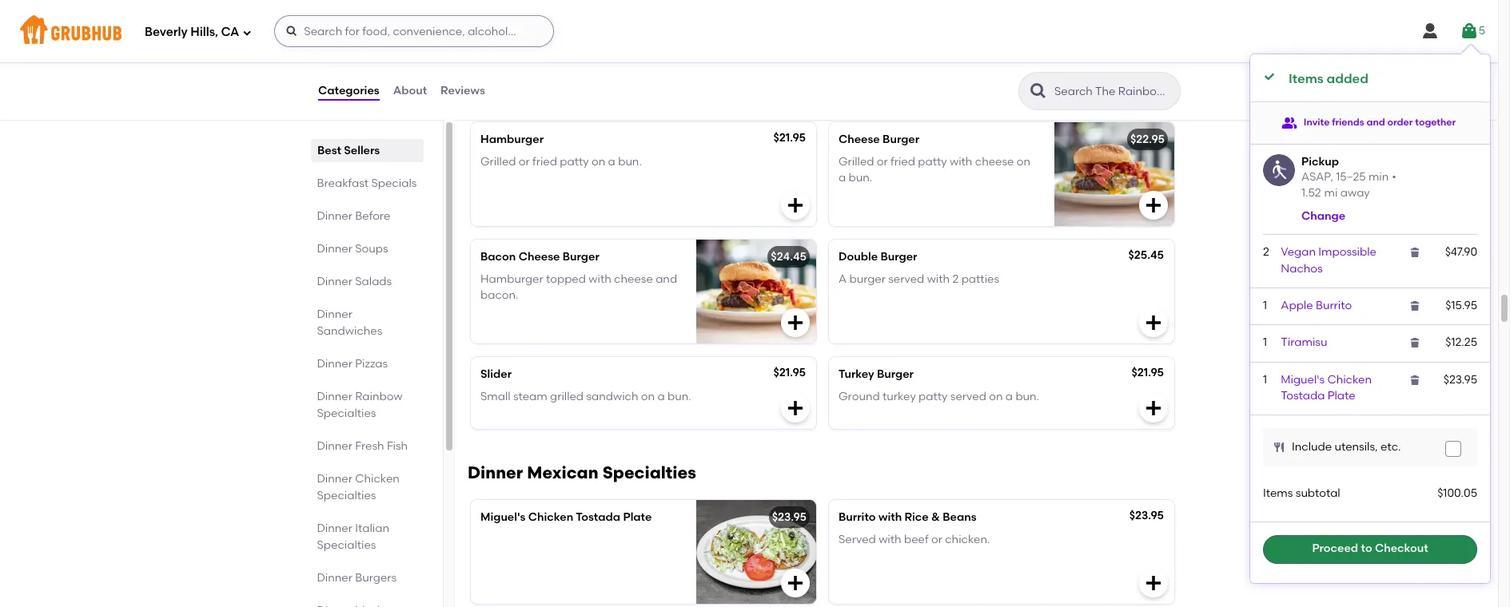 Task type: vqa. For each thing, say whether or not it's contained in the screenshot.


Task type: describe. For each thing, give the bounding box(es) containing it.
patty for with
[[918, 155, 947, 169]]

apple burrito
[[1282, 299, 1353, 313]]

raw
[[629, 90, 646, 101]]

$100.05
[[1438, 487, 1478, 501]]

$23.95 inside 'items added' tooltip
[[1444, 373, 1478, 387]]

salads
[[356, 275, 392, 289]]

small
[[481, 390, 511, 404]]

best sellers tab
[[318, 142, 418, 159]]

dinner soups
[[318, 242, 389, 256]]

5 button
[[1460, 17, 1486, 46]]

dinner italian specialties
[[318, 522, 390, 553]]

dinner for dinner burgers includes salad or fries. consuming raw or undercooked meats, poultry, seafood, shellfish or eggs may increase your risk of food borne illness.
[[468, 67, 523, 87]]

patties
[[962, 273, 1000, 286]]

include utensils, etc.
[[1293, 441, 1402, 454]]

or right raw
[[649, 90, 658, 101]]

bun. for small steam grilled sandwich on a bun.
[[668, 390, 692, 404]]

fried for cheese burger
[[891, 155, 916, 169]]

dinner for dinner chicken specialties
[[318, 473, 353, 486]]

proceed to checkout button
[[1264, 535, 1478, 564]]

checkout
[[1376, 543, 1429, 556]]

proceed to checkout
[[1313, 543, 1429, 556]]

grilled for grilled or fried patty with cheese on a bun.
[[839, 155, 875, 169]]

dinner for dinner soups
[[318, 242, 353, 256]]

risk
[[1002, 90, 1017, 101]]

items for items subtotal
[[1264, 487, 1294, 501]]

a burger served with 2 patties
[[839, 273, 1000, 286]]

turkey
[[883, 390, 916, 404]]

items for items added
[[1289, 71, 1324, 86]]

breakfast specials tab
[[318, 175, 418, 192]]

reviews
[[441, 84, 485, 97]]

people icon image
[[1282, 115, 1298, 131]]

$15.95
[[1446, 299, 1478, 313]]

dinner for dinner sandwiches
[[318, 308, 353, 322]]

2 inside 'items added' tooltip
[[1264, 246, 1270, 259]]

cheese inside hamburger topped with cheese and bacon.
[[614, 273, 653, 286]]

served
[[839, 533, 876, 547]]

burgers for dinner burgers
[[356, 572, 397, 585]]

undercooked
[[660, 90, 722, 101]]

dinner sandwiches
[[318, 308, 383, 338]]

seafood,
[[796, 90, 836, 101]]

sellers
[[344, 144, 380, 158]]

burgers for dinner burgers includes salad or fries. consuming raw or undercooked meats, poultry, seafood, shellfish or eggs may increase your risk of food borne illness.
[[527, 67, 592, 87]]

dinner soups tab
[[318, 241, 418, 258]]

dinner for dinner salads
[[318, 275, 353, 289]]

plate inside miguel's chicken tostada plate
[[1328, 389, 1356, 403]]

bun. for grilled or fried patty on a bun.
[[618, 155, 642, 169]]

hamburger topped with cheese and bacon.
[[481, 273, 678, 303]]

invite
[[1304, 117, 1330, 128]]

breakfast
[[318, 177, 369, 190]]

2 vertical spatial chicken
[[529, 511, 574, 524]]

change
[[1302, 210, 1346, 223]]

bacon
[[481, 250, 516, 264]]

$25.45
[[1129, 248, 1165, 262]]

fried for hamburger
[[533, 155, 557, 169]]

borne
[[1055, 90, 1082, 101]]

1 vertical spatial miguel's
[[481, 511, 526, 524]]

grilled for grilled or fried patty on a bun.
[[481, 155, 516, 169]]

italian
[[356, 522, 390, 536]]

etc.
[[1381, 441, 1402, 454]]

include
[[1293, 441, 1333, 454]]

food
[[1031, 90, 1052, 101]]

beverly hills, ca
[[145, 24, 239, 39]]

main navigation navigation
[[0, 0, 1499, 62]]

dinner salads
[[318, 275, 392, 289]]

dinner rainbow specialties
[[318, 390, 403, 421]]

topped
[[546, 273, 586, 286]]

burger up topped
[[563, 250, 600, 264]]

shellfish
[[838, 90, 875, 101]]

hills,
[[191, 24, 218, 39]]

dinner before
[[318, 210, 391, 223]]

ground turkey patty served on a bun.
[[839, 390, 1040, 404]]

dinner sandwiches tab
[[318, 306, 418, 340]]

fresh
[[356, 440, 385, 453]]

a
[[839, 273, 847, 286]]

ground
[[839, 390, 880, 404]]

apple
[[1282, 299, 1314, 313]]

dinner pizzas
[[318, 358, 388, 371]]

vegan impossible nachos
[[1282, 246, 1377, 276]]

tiramisu
[[1282, 336, 1328, 350]]

specialties for rainbow
[[318, 407, 377, 421]]

dinner for dinner before
[[318, 210, 353, 223]]

reviews button
[[440, 62, 486, 120]]

subtotal
[[1296, 487, 1341, 501]]

1 horizontal spatial cheese
[[839, 132, 880, 146]]

&
[[932, 511, 940, 524]]

burger
[[850, 273, 886, 286]]

double
[[839, 250, 878, 264]]

with left patties
[[928, 273, 950, 286]]

specialties for italian
[[318, 539, 377, 553]]

chicken.
[[946, 533, 991, 547]]

dinner italian specialties tab
[[318, 521, 418, 554]]

invite friends and order together
[[1304, 117, 1457, 128]]

0 horizontal spatial $23.95
[[772, 511, 807, 524]]

bun. for ground turkey patty served on a bun.
[[1016, 390, 1040, 404]]

impossible
[[1319, 246, 1377, 259]]

dinner fresh fish tab
[[318, 438, 418, 455]]

beverly
[[145, 24, 188, 39]]

burger for double burger
[[881, 250, 918, 264]]

grilled or fried patty with cheese on a bun.
[[839, 155, 1031, 185]]

dinner burgers
[[318, 572, 397, 585]]

specialties for mexican
[[603, 463, 697, 483]]

dinner for dinner italian specialties
[[318, 522, 353, 536]]

burrito with rice & beans
[[839, 511, 977, 524]]

small steam grilled sandwich on a bun.
[[481, 390, 692, 404]]

ca
[[221, 24, 239, 39]]

svg image inside 5 button
[[1460, 22, 1479, 41]]

with inside hamburger topped with cheese and bacon.
[[589, 273, 612, 286]]

1 vertical spatial cheese
[[519, 250, 560, 264]]

to
[[1362, 543, 1373, 556]]

specialties for chicken
[[318, 489, 377, 503]]

a for grilled or fried patty on a bun.
[[608, 155, 616, 169]]

double burger
[[839, 250, 918, 264]]

$21.95 for cheese burger
[[774, 131, 806, 144]]

beans
[[943, 511, 977, 524]]

about
[[393, 84, 427, 97]]

grilled or fried patty on a bun.
[[481, 155, 642, 169]]

1 for miguel's chicken tostada plate
[[1264, 373, 1268, 387]]

pickup icon image
[[1264, 154, 1296, 186]]

order
[[1388, 117, 1414, 128]]

eggs
[[889, 90, 912, 101]]

dinner for dinner rainbow specialties
[[318, 390, 353, 404]]

patty for on
[[560, 155, 589, 169]]

1 for apple burrito
[[1264, 299, 1268, 313]]

on for grilled or fried patty on a bun.
[[592, 155, 606, 169]]



Task type: locate. For each thing, give the bounding box(es) containing it.
or left eggs
[[877, 90, 887, 101]]

or down salad
[[519, 155, 530, 169]]

burger up a burger served with 2 patties
[[881, 250, 918, 264]]

grilled inside grilled or fried patty with cheese on a bun.
[[839, 155, 875, 169]]

items added tooltip
[[1251, 45, 1491, 583]]

hamburger down salad
[[481, 132, 544, 146]]

burger up the turkey
[[877, 368, 914, 381]]

apple burrito link
[[1282, 299, 1353, 313]]

includes
[[468, 90, 507, 101]]

0 vertical spatial miguel's chicken tostada plate
[[1282, 373, 1372, 403]]

plate down dinner mexican specialties
[[623, 511, 652, 524]]

0 horizontal spatial burgers
[[356, 572, 397, 585]]

served right the turkey
[[951, 390, 987, 404]]

rainbow
[[356, 390, 403, 404]]

dinner salads tab
[[318, 274, 418, 290]]

search icon image
[[1029, 82, 1049, 101]]

1 vertical spatial 2
[[953, 273, 959, 286]]

svg image
[[1460, 22, 1479, 41], [1264, 70, 1277, 83], [1145, 196, 1164, 215], [1409, 300, 1422, 313], [1273, 442, 1286, 454], [1449, 445, 1459, 454]]

dinner inside dinner salads tab
[[318, 275, 353, 289]]

vegan impossible nachos link
[[1282, 246, 1377, 276]]

dinner left soups
[[318, 242, 353, 256]]

patty inside grilled or fried patty with cheese on a bun.
[[918, 155, 947, 169]]

turkey burger
[[839, 368, 914, 381]]

dinner up includes
[[468, 67, 523, 87]]

cheese burger image
[[1055, 122, 1175, 226]]

1 horizontal spatial served
[[951, 390, 987, 404]]

1 vertical spatial items
[[1264, 487, 1294, 501]]

burgers up the fries.
[[527, 67, 592, 87]]

or inside grilled or fried patty with cheese on a bun.
[[877, 155, 888, 169]]

tiramisu link
[[1282, 336, 1328, 350]]

with down increase
[[950, 155, 973, 169]]

0 vertical spatial 2
[[1264, 246, 1270, 259]]

slider
[[481, 368, 512, 381]]

pickup asap, 15–25 min • 1.52 mi away
[[1302, 155, 1397, 200]]

1 horizontal spatial miguel's
[[1282, 373, 1325, 387]]

1 vertical spatial 1
[[1264, 336, 1268, 350]]

proceed
[[1313, 543, 1359, 556]]

fried inside grilled or fried patty with cheese on a bun.
[[891, 155, 916, 169]]

with left rice on the right of the page
[[879, 511, 902, 524]]

dinner inside dinner before tab
[[318, 210, 353, 223]]

0 vertical spatial and
[[1367, 117, 1386, 128]]

miguel's chicken tostada plate link
[[1282, 373, 1372, 403]]

1 hamburger from the top
[[481, 132, 544, 146]]

dinner for dinner fresh fish
[[318, 440, 353, 453]]

plate up include utensils, etc. at the right bottom
[[1328, 389, 1356, 403]]

0 vertical spatial items
[[1289, 71, 1324, 86]]

hamburger for hamburger
[[481, 132, 544, 146]]

1 horizontal spatial cheese
[[976, 155, 1015, 169]]

a inside grilled or fried patty with cheese on a bun.
[[839, 171, 846, 185]]

fried
[[533, 155, 557, 169], [891, 155, 916, 169]]

or left the fries.
[[537, 90, 547, 101]]

increase
[[937, 90, 977, 101]]

tostada down dinner mexican specialties
[[576, 511, 621, 524]]

a for ground turkey patty served on a bun.
[[1006, 390, 1013, 404]]

miguel's chicken tostada plate image
[[697, 500, 817, 604]]

sandwiches
[[318, 325, 383, 338]]

chicken for "dinner chicken specialties" tab
[[356, 473, 400, 486]]

specialties inside dinner italian specialties
[[318, 539, 377, 553]]

0 horizontal spatial plate
[[623, 511, 652, 524]]

burgers down dinner italian specialties tab in the left of the page
[[356, 572, 397, 585]]

0 horizontal spatial and
[[656, 273, 678, 286]]

1 horizontal spatial tostada
[[1282, 389, 1326, 403]]

1 vertical spatial tostada
[[576, 511, 621, 524]]

0 vertical spatial tostada
[[1282, 389, 1326, 403]]

cheese right topped
[[614, 273, 653, 286]]

3 1 from the top
[[1264, 373, 1268, 387]]

1 vertical spatial burrito
[[839, 511, 876, 524]]

hamburger up bacon.
[[481, 273, 544, 286]]

patty down the fries.
[[560, 155, 589, 169]]

0 horizontal spatial tostada
[[576, 511, 621, 524]]

cheese
[[839, 132, 880, 146], [519, 250, 560, 264]]

miguel's chicken tostada plate down tiramisu link
[[1282, 373, 1372, 403]]

away
[[1341, 187, 1371, 200]]

1 fried from the left
[[533, 155, 557, 169]]

chicken inside miguel's chicken tostada plate
[[1328, 373, 1372, 387]]

dinner up sandwiches
[[318, 308, 353, 322]]

dinner down dinner italian specialties
[[318, 572, 353, 585]]

tab
[[318, 603, 418, 608]]

your
[[979, 90, 999, 101]]

0 horizontal spatial fried
[[533, 155, 557, 169]]

burger for turkey burger
[[877, 368, 914, 381]]

cheese up topped
[[519, 250, 560, 264]]

dinner inside dinner burgers tab
[[318, 572, 353, 585]]

2 grilled from the left
[[839, 155, 875, 169]]

dinner fresh fish
[[318, 440, 408, 453]]

2 hamburger from the top
[[481, 273, 544, 286]]

cheese down your
[[976, 155, 1015, 169]]

dinner inside dinner burgers includes salad or fries. consuming raw or undercooked meats, poultry, seafood, shellfish or eggs may increase your risk of food borne illness.
[[468, 67, 523, 87]]

burrito inside 'items added' tooltip
[[1316, 299, 1353, 313]]

dinner inside dinner fresh fish tab
[[318, 440, 353, 453]]

dinner down dinner fresh fish
[[318, 473, 353, 486]]

1 left miguel's chicken tostada plate link
[[1264, 373, 1268, 387]]

0 horizontal spatial chicken
[[356, 473, 400, 486]]

bacon.
[[481, 289, 519, 303]]

specialties
[[318, 407, 377, 421], [603, 463, 697, 483], [318, 489, 377, 503], [318, 539, 377, 553]]

dinner left fresh
[[318, 440, 353, 453]]

consuming
[[573, 90, 626, 101]]

0 vertical spatial cheese
[[976, 155, 1015, 169]]

served down double burger
[[889, 273, 925, 286]]

1 horizontal spatial and
[[1367, 117, 1386, 128]]

0 horizontal spatial miguel's chicken tostada plate
[[481, 511, 652, 524]]

0 vertical spatial cheese
[[839, 132, 880, 146]]

or down cheese burger
[[877, 155, 888, 169]]

1 left apple
[[1264, 299, 1268, 313]]

items
[[1289, 71, 1324, 86], [1264, 487, 1294, 501]]

cheese
[[976, 155, 1015, 169], [614, 273, 653, 286]]

chicken inside dinner chicken specialties
[[356, 473, 400, 486]]

added
[[1327, 71, 1369, 86]]

dinner inside dinner soups tab
[[318, 242, 353, 256]]

miguel's
[[1282, 373, 1325, 387], [481, 511, 526, 524]]

1 vertical spatial and
[[656, 273, 678, 286]]

tostada up include
[[1282, 389, 1326, 403]]

0 vertical spatial miguel's
[[1282, 373, 1325, 387]]

dinner down breakfast
[[318, 210, 353, 223]]

with
[[950, 155, 973, 169], [589, 273, 612, 286], [928, 273, 950, 286], [879, 511, 902, 524], [879, 533, 902, 547]]

may
[[914, 90, 935, 101]]

dinner before tab
[[318, 208, 418, 225]]

mi
[[1325, 187, 1338, 200]]

hamburger for hamburger topped with cheese and bacon.
[[481, 273, 544, 286]]

cheese down shellfish on the top right of the page
[[839, 132, 880, 146]]

specialties inside dinner rainbow specialties
[[318, 407, 377, 421]]

bun.
[[618, 155, 642, 169], [849, 171, 873, 185], [668, 390, 692, 404], [1016, 390, 1040, 404]]

2 horizontal spatial chicken
[[1328, 373, 1372, 387]]

1 horizontal spatial burgers
[[527, 67, 592, 87]]

poultry,
[[759, 90, 793, 101]]

1 grilled from the left
[[481, 155, 516, 169]]

or
[[537, 90, 547, 101], [649, 90, 658, 101], [877, 90, 887, 101], [519, 155, 530, 169], [877, 155, 888, 169], [932, 533, 943, 547]]

1 horizontal spatial grilled
[[839, 155, 875, 169]]

0 vertical spatial 1
[[1264, 299, 1268, 313]]

2 vertical spatial 1
[[1264, 373, 1268, 387]]

tostada
[[1282, 389, 1326, 403], [576, 511, 621, 524]]

1 vertical spatial plate
[[623, 511, 652, 524]]

0 vertical spatial chicken
[[1328, 373, 1372, 387]]

dinner for dinner mexican specialties
[[468, 463, 523, 483]]

items left subtotal
[[1264, 487, 1294, 501]]

hamburger inside hamburger topped with cheese and bacon.
[[481, 273, 544, 286]]

chicken down mexican at the bottom left
[[529, 511, 574, 524]]

and
[[1367, 117, 1386, 128], [656, 273, 678, 286]]

chicken down fresh
[[356, 473, 400, 486]]

served with beef or chicken.
[[839, 533, 991, 547]]

breakfast specials
[[318, 177, 417, 190]]

$23.95
[[1444, 373, 1478, 387], [1130, 509, 1165, 523], [772, 511, 807, 524]]

1 vertical spatial burgers
[[356, 572, 397, 585]]

best
[[318, 144, 341, 158]]

1 horizontal spatial 2
[[1264, 246, 1270, 259]]

1 for tiramisu
[[1264, 336, 1268, 350]]

turkey
[[839, 368, 875, 381]]

0 horizontal spatial cheese
[[614, 273, 653, 286]]

illness.
[[1084, 90, 1114, 101]]

dinner for dinner pizzas
[[318, 358, 353, 371]]

1 vertical spatial served
[[951, 390, 987, 404]]

1 horizontal spatial plate
[[1328, 389, 1356, 403]]

2 left the vegan at the top of page
[[1264, 246, 1270, 259]]

or right beef
[[932, 533, 943, 547]]

a for small steam grilled sandwich on a bun.
[[658, 390, 665, 404]]

and inside hamburger topped with cheese and bacon.
[[656, 273, 678, 286]]

0 horizontal spatial served
[[889, 273, 925, 286]]

burrito
[[1316, 299, 1353, 313], [839, 511, 876, 524]]

0 horizontal spatial 2
[[953, 273, 959, 286]]

miguel's chicken tostada plate inside 'items added' tooltip
[[1282, 373, 1372, 403]]

dinner left italian
[[318, 522, 353, 536]]

dinner mexican specialties
[[468, 463, 697, 483]]

sandwich
[[587, 390, 639, 404]]

1 horizontal spatial chicken
[[529, 511, 574, 524]]

dinner left mexican at the bottom left
[[468, 463, 523, 483]]

grilled down cheese burger
[[839, 155, 875, 169]]

pizzas
[[356, 358, 388, 371]]

0 horizontal spatial cheese
[[519, 250, 560, 264]]

burger for cheese burger
[[883, 132, 920, 146]]

vegan
[[1282, 246, 1316, 259]]

items subtotal
[[1264, 487, 1341, 501]]

burger down eggs
[[883, 132, 920, 146]]

1 vertical spatial hamburger
[[481, 273, 544, 286]]

dinner down dinner pizzas
[[318, 390, 353, 404]]

best sellers
[[318, 144, 380, 158]]

soups
[[356, 242, 389, 256]]

chicken up include utensils, etc. at the right bottom
[[1328, 373, 1372, 387]]

burgers inside tab
[[356, 572, 397, 585]]

2 left patties
[[953, 273, 959, 286]]

2 fried from the left
[[891, 155, 916, 169]]

1 left tiramisu
[[1264, 336, 1268, 350]]

salad
[[509, 90, 535, 101]]

$12.25
[[1446, 336, 1478, 350]]

burgers
[[527, 67, 592, 87], [356, 572, 397, 585]]

meats,
[[724, 90, 756, 101]]

$22.95
[[1131, 132, 1165, 146]]

burrito right apple
[[1316, 299, 1353, 313]]

bun. inside grilled or fried patty with cheese on a bun.
[[849, 171, 873, 185]]

miguel's inside miguel's chicken tostada plate
[[1282, 373, 1325, 387]]

15–25
[[1337, 170, 1367, 184]]

1 horizontal spatial fried
[[891, 155, 916, 169]]

svg image
[[1421, 22, 1440, 41], [286, 25, 299, 38], [243, 28, 252, 37], [786, 196, 805, 215], [1409, 247, 1422, 259], [786, 313, 805, 332], [1145, 313, 1164, 332], [1409, 337, 1422, 350], [1409, 374, 1422, 387], [786, 399, 805, 418], [1145, 399, 1164, 418], [786, 574, 805, 593], [1145, 574, 1164, 593]]

patty right the turkey
[[919, 390, 948, 404]]

dinner burgers tab
[[318, 570, 418, 587]]

0 vertical spatial plate
[[1328, 389, 1356, 403]]

specials
[[372, 177, 417, 190]]

chicken for miguel's chicken tostada plate link
[[1328, 373, 1372, 387]]

2 1 from the top
[[1264, 336, 1268, 350]]

invite friends and order together button
[[1282, 108, 1457, 137]]

with inside grilled or fried patty with cheese on a bun.
[[950, 155, 973, 169]]

friends
[[1333, 117, 1365, 128]]

1 vertical spatial cheese
[[614, 273, 653, 286]]

1 1 from the top
[[1264, 299, 1268, 313]]

patty down cheese burger
[[918, 155, 947, 169]]

dinner
[[468, 67, 523, 87], [318, 210, 353, 223], [318, 242, 353, 256], [318, 275, 353, 289], [318, 308, 353, 322], [318, 358, 353, 371], [318, 390, 353, 404], [318, 440, 353, 453], [468, 463, 523, 483], [318, 473, 353, 486], [318, 522, 353, 536], [318, 572, 353, 585]]

dinner chicken specialties tab
[[318, 471, 418, 505]]

rice
[[905, 511, 929, 524]]

0 vertical spatial burgers
[[527, 67, 592, 87]]

grilled
[[550, 390, 584, 404]]

0 vertical spatial served
[[889, 273, 925, 286]]

$21.95 for turkey burger
[[774, 366, 806, 380]]

fried down cheese burger
[[891, 155, 916, 169]]

on inside grilled or fried patty with cheese on a bun.
[[1017, 155, 1031, 169]]

items added
[[1289, 71, 1369, 86]]

tostada inside miguel's chicken tostada plate
[[1282, 389, 1326, 403]]

dinner pizzas tab
[[318, 356, 418, 373]]

0 vertical spatial hamburger
[[481, 132, 544, 146]]

dinner inside dinner chicken specialties
[[318, 473, 353, 486]]

dinner down sandwiches
[[318, 358, 353, 371]]

dinner inside dinner italian specialties
[[318, 522, 353, 536]]

on for ground turkey patty served on a bun.
[[990, 390, 1003, 404]]

1 horizontal spatial miguel's chicken tostada plate
[[1282, 373, 1372, 403]]

$24.45
[[771, 250, 807, 264]]

together
[[1416, 117, 1457, 128]]

1 vertical spatial miguel's chicken tostada plate
[[481, 511, 652, 524]]

grilled down includes
[[481, 155, 516, 169]]

1 horizontal spatial $23.95
[[1130, 509, 1165, 523]]

specialties inside dinner chicken specialties
[[318, 489, 377, 503]]

categories
[[318, 84, 380, 97]]

fried down the fries.
[[533, 155, 557, 169]]

0 horizontal spatial miguel's
[[481, 511, 526, 524]]

0 horizontal spatial burrito
[[839, 511, 876, 524]]

burgers inside dinner burgers includes salad or fries. consuming raw or undercooked meats, poultry, seafood, shellfish or eggs may increase your risk of food borne illness.
[[527, 67, 592, 87]]

$21.95
[[774, 131, 806, 144], [774, 366, 806, 380], [1132, 366, 1165, 380]]

Search The Rainbow Bar and Grill search field
[[1053, 84, 1176, 99]]

dinner inside dinner rainbow specialties
[[318, 390, 353, 404]]

dinner chicken specialties
[[318, 473, 400, 503]]

items left the added
[[1289, 71, 1324, 86]]

miguel's chicken tostada plate down mexican at the bottom left
[[481, 511, 652, 524]]

dinner rainbow specialties tab
[[318, 389, 418, 422]]

dinner inside dinner sandwiches
[[318, 308, 353, 322]]

and inside button
[[1367, 117, 1386, 128]]

on for small steam grilled sandwich on a bun.
[[641, 390, 655, 404]]

dinner down dinner soups
[[318, 275, 353, 289]]

with right topped
[[589, 273, 612, 286]]

patty
[[560, 155, 589, 169], [918, 155, 947, 169], [919, 390, 948, 404]]

5
[[1479, 24, 1486, 37]]

burrito up served
[[839, 511, 876, 524]]

bacon cheese burger image
[[697, 240, 817, 344]]

cheese inside grilled or fried patty with cheese on a bun.
[[976, 155, 1015, 169]]

1 vertical spatial chicken
[[356, 473, 400, 486]]

cheese burger
[[839, 132, 920, 146]]

2 horizontal spatial $23.95
[[1444, 373, 1478, 387]]

with left beef
[[879, 533, 902, 547]]

dinner inside dinner pizzas tab
[[318, 358, 353, 371]]

miguel's chicken tostada plate
[[1282, 373, 1372, 403], [481, 511, 652, 524]]

Search for food, convenience, alcohol... search field
[[275, 15, 555, 47]]

1 horizontal spatial burrito
[[1316, 299, 1353, 313]]

before
[[356, 210, 391, 223]]

0 vertical spatial burrito
[[1316, 299, 1353, 313]]

$47.90
[[1446, 246, 1478, 259]]

1.52
[[1302, 187, 1322, 200]]

dinner for dinner burgers
[[318, 572, 353, 585]]

0 horizontal spatial grilled
[[481, 155, 516, 169]]



